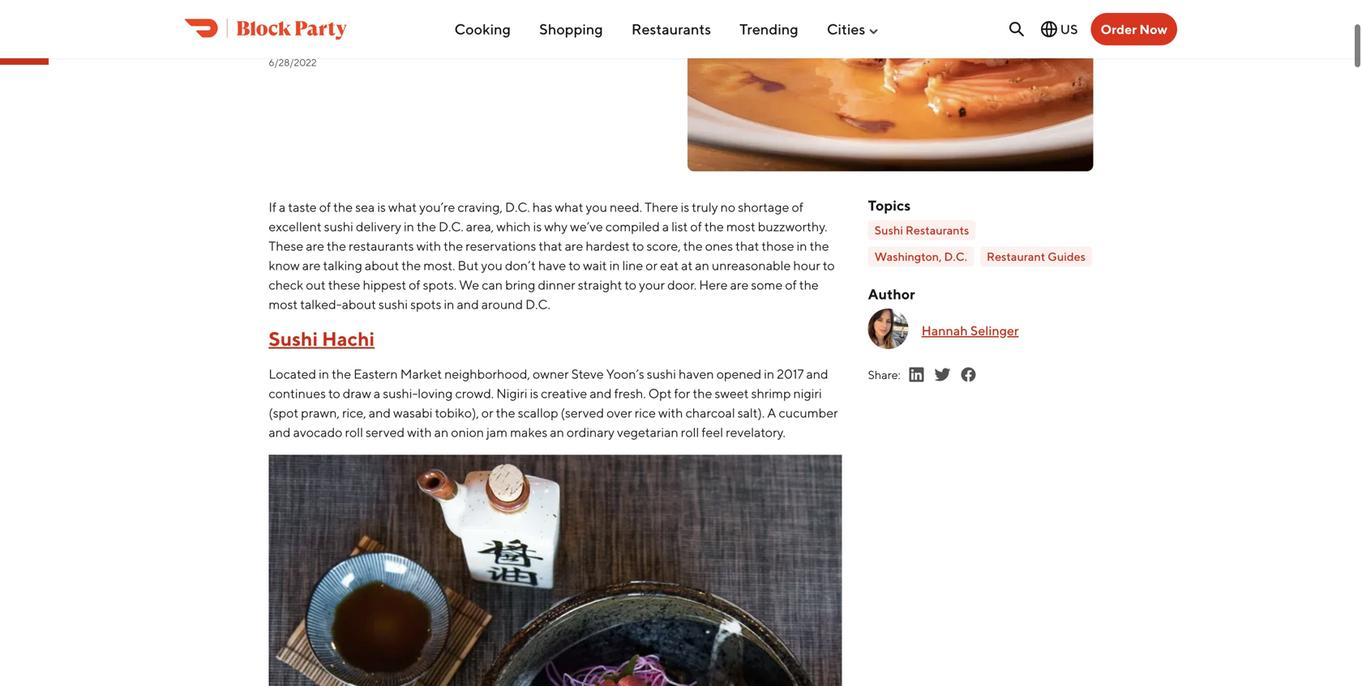 Task type: vqa. For each thing, say whether or not it's contained in the screenshot.
Ever at the left
no



Task type: locate. For each thing, give the bounding box(es) containing it.
1 what from the left
[[388, 200, 417, 215]]

to right hour
[[823, 258, 835, 273]]

sushi
[[324, 219, 353, 234], [379, 297, 408, 312], [647, 367, 676, 382]]

sushi up opt
[[647, 367, 676, 382]]

list
[[672, 219, 688, 234]]

sushi inside "link"
[[875, 223, 903, 237]]

excellent
[[269, 219, 322, 234]]

2 vertical spatial sushi
[[647, 367, 676, 382]]

0 vertical spatial restaurants
[[632, 20, 711, 38]]

for
[[674, 386, 690, 402]]

you're
[[419, 200, 455, 215]]

1 horizontal spatial that
[[736, 239, 759, 254]]

0 horizontal spatial sushi
[[324, 219, 353, 234]]

shopping link
[[539, 14, 603, 44]]

doordash blog image
[[185, 19, 347, 40]]

at
[[681, 258, 693, 273]]

we've
[[269, 27, 305, 42]]

0 horizontal spatial what
[[388, 200, 417, 215]]

to up the line
[[632, 239, 644, 254]]

share:
[[868, 368, 901, 382]]

2 horizontal spatial a
[[662, 219, 669, 234]]

is left why
[[533, 219, 542, 234]]

sushi hachi link
[[269, 328, 375, 351]]

to
[[632, 239, 644, 254], [569, 258, 581, 273], [823, 258, 835, 273], [625, 277, 637, 293], [328, 386, 340, 402]]

the down hour
[[799, 277, 819, 293]]

onion
[[451, 425, 484, 440]]

the up at
[[683, 239, 703, 254]]

an right at
[[695, 258, 709, 273]]

that up unreasonable
[[736, 239, 759, 254]]

is inside located in the eastern market neighborhood, owner steve yoon's sushi haven opened in 2017 and continues to draw a sushi-loving crowd. nigiri is creative and fresh. opt for the sweet shrimp nigiri (spot prawn, rice, and wasabi tobiko), or the scallop (served over rice with charcoal salt). a cucumber and avocado roll served with an onion jam makes an ordinary vegetarian roll feel revelatory.
[[530, 386, 539, 402]]

roll left feel
[[681, 425, 699, 440]]

1 horizontal spatial or
[[646, 258, 658, 273]]

cooking
[[455, 20, 511, 38]]

most.
[[424, 258, 455, 273]]

now
[[1140, 21, 1168, 37]]

of right taste
[[319, 200, 331, 215]]

is right sea
[[377, 200, 386, 215]]

0 horizontal spatial that
[[539, 239, 562, 254]]

crowd.
[[455, 386, 494, 402]]

0 vertical spatial a
[[279, 200, 286, 215]]

and
[[457, 297, 479, 312], [806, 367, 829, 382], [590, 386, 612, 402], [369, 406, 391, 421], [269, 425, 291, 440]]

2017
[[777, 367, 804, 382]]

are down excellent
[[306, 239, 324, 254]]

selinger
[[971, 323, 1019, 338]]

neighborhood,
[[445, 367, 530, 382]]

what
[[388, 200, 417, 215], [555, 200, 583, 215]]

or up jam at the left of the page
[[482, 406, 494, 421]]

1 vertical spatial sushi
[[269, 328, 318, 351]]

with inside if a taste of the sea is what you're craving, d.c. has what you need. there is truly no shortage of excellent sushi delivery in the d.c. area, which is why we've compiled a list of the most buzzworthy. these are the restaurants with the reservations that are hardest to score, the ones that those in the know are talking about the most. but you don't have to wait in line or eat at an unreasonable hour to check out these hippest of spots. we can bring dinner straight to your door. here are some of the most talked-about sushi spots in and around d.c.
[[416, 239, 441, 254]]

line
[[622, 258, 643, 273]]

is up scallop
[[530, 386, 539, 402]]

shopping
[[539, 20, 603, 38]]

hannah selinger
[[922, 323, 1019, 338]]

restaurants
[[632, 20, 711, 38], [906, 223, 969, 237]]

we've
[[570, 219, 603, 234]]

you up we've on the top of the page
[[586, 200, 607, 215]]

of up spots
[[409, 277, 421, 293]]

1 vertical spatial restaurants
[[906, 223, 969, 237]]

you up can
[[481, 258, 503, 273]]

0 vertical spatial with
[[416, 239, 441, 254]]

the left most.
[[402, 258, 421, 273]]

about
[[365, 258, 399, 273], [342, 297, 376, 312]]

a left list
[[662, 219, 669, 234]]

about down these on the top left
[[342, 297, 376, 312]]

fish.
[[352, 27, 375, 42]]

which
[[497, 219, 531, 234]]

0 vertical spatial or
[[646, 258, 658, 273]]

2 horizontal spatial sushi
[[647, 367, 676, 382]]

1 horizontal spatial sushi
[[379, 297, 408, 312]]

steve
[[571, 367, 604, 382]]

2 vertical spatial a
[[374, 386, 381, 402]]

restaurants
[[349, 239, 414, 254]]

2 that from the left
[[736, 239, 759, 254]]

with up most.
[[416, 239, 441, 254]]

no
[[721, 200, 736, 215]]

spots.
[[423, 277, 457, 293]]

is
[[377, 200, 386, 215], [681, 200, 690, 215], [533, 219, 542, 234], [530, 386, 539, 402]]

0 horizontal spatial roll
[[345, 425, 363, 440]]

2 vertical spatial with
[[407, 425, 432, 440]]

0 vertical spatial most
[[727, 219, 756, 234]]

or inside located in the eastern market neighborhood, owner steve yoon's sushi haven opened in 2017 and continues to draw a sushi-loving crowd. nigiri is creative and fresh. opt for the sweet shrimp nigiri (spot prawn, rice, and wasabi tobiko), or the scallop (served over rice with charcoal salt). a cucumber and avocado roll served with an onion jam makes an ordinary vegetarian roll feel revelatory.
[[482, 406, 494, 421]]

sushi down the hippest
[[379, 297, 408, 312]]

2 horizontal spatial an
[[695, 258, 709, 273]]

or inside if a taste of the sea is what you're craving, d.c. has what you need. there is truly no shortage of excellent sushi delivery in the d.c. area, which is why we've compiled a list of the most buzzworthy. these are the restaurants with the reservations that are hardest to score, the ones that those in the know are talking about the most. but you don't have to wait in line or eat at an unreasonable hour to check out these hippest of spots. we can bring dinner straight to your door. here are some of the most talked-about sushi spots in and around d.c.
[[646, 258, 658, 273]]

about down restaurants
[[365, 258, 399, 273]]

prawn,
[[301, 406, 340, 421]]

are down we've on the top of the page
[[565, 239, 583, 254]]

1 vertical spatial or
[[482, 406, 494, 421]]

jam
[[487, 425, 508, 440]]

0 horizontal spatial or
[[482, 406, 494, 421]]

market
[[400, 367, 442, 382]]

most down no in the right of the page
[[727, 219, 756, 234]]

what up the delivery
[[388, 200, 417, 215]]

that up have
[[539, 239, 562, 254]]

1 horizontal spatial sushi
[[875, 223, 903, 237]]

1 vertical spatial you
[[481, 258, 503, 273]]

we
[[459, 277, 479, 293]]

1 horizontal spatial roll
[[681, 425, 699, 440]]

sushi up located
[[269, 328, 318, 351]]

area,
[[466, 219, 494, 234]]

why
[[544, 219, 568, 234]]

these
[[269, 239, 303, 254]]

sushi up talking
[[324, 219, 353, 234]]

with down wasabi
[[407, 425, 432, 440]]

0 vertical spatial you
[[586, 200, 607, 215]]

a right if
[[279, 200, 286, 215]]

of up buzzworthy.
[[792, 200, 804, 215]]

1 vertical spatial a
[[662, 219, 669, 234]]

these
[[328, 277, 360, 293]]

sushi for sushi restaurants
[[875, 223, 903, 237]]

1 horizontal spatial what
[[555, 200, 583, 215]]

nigiri
[[496, 386, 528, 402]]

sushi down 'topics'
[[875, 223, 903, 237]]

1 roll from the left
[[345, 425, 363, 440]]

score,
[[647, 239, 681, 254]]

scallop
[[518, 406, 558, 421]]

0 horizontal spatial restaurants
[[632, 20, 711, 38]]

sushi for sushi hachi
[[269, 328, 318, 351]]

what up why
[[555, 200, 583, 215]]

sushi restaurants link
[[868, 220, 976, 240]]

know
[[269, 258, 300, 273]]

us
[[1061, 21, 1078, 37]]

to left draw
[[328, 386, 340, 402]]

sushi
[[875, 223, 903, 237], [269, 328, 318, 351]]

eastern
[[354, 367, 398, 382]]

check
[[269, 277, 303, 293]]

1 horizontal spatial a
[[374, 386, 381, 402]]

yoon's
[[606, 367, 645, 382]]

hour
[[793, 258, 821, 273]]

roll down rice, in the bottom of the page
[[345, 425, 363, 440]]

an down scallop
[[550, 425, 564, 440]]

and inside if a taste of the sea is what you're craving, d.c. has what you need. there is truly no shortage of excellent sushi delivery in the d.c. area, which is why we've compiled a list of the most buzzworthy. these are the restaurants with the reservations that are hardest to score, the ones that those in the know are talking about the most. but you don't have to wait in line or eat at an unreasonable hour to check out these hippest of spots. we can bring dinner straight to your door. here are some of the most talked-about sushi spots in and around d.c.
[[457, 297, 479, 312]]

the up hour
[[810, 239, 829, 254]]

and down "steve"
[[590, 386, 612, 402]]

facebook image
[[959, 365, 979, 385]]

in
[[404, 219, 414, 234], [797, 239, 807, 254], [610, 258, 620, 273], [444, 297, 455, 312], [319, 367, 329, 382], [764, 367, 775, 382]]

of right list
[[690, 219, 702, 234]]

0 horizontal spatial sushi
[[269, 328, 318, 351]]

the right got
[[330, 27, 349, 42]]

cities
[[827, 20, 866, 38]]

0 vertical spatial sushi
[[875, 223, 903, 237]]

a down eastern
[[374, 386, 381, 402]]

twitter image
[[933, 365, 953, 385]]

with down opt
[[659, 406, 683, 421]]

hannah selinger image
[[868, 309, 909, 350]]

1 horizontal spatial restaurants
[[906, 223, 969, 237]]

or left the eat
[[646, 258, 658, 273]]

an down tobiko),
[[434, 425, 449, 440]]

hannah selinger link
[[922, 323, 1019, 339]]

and down we
[[457, 297, 479, 312]]

0 horizontal spatial an
[[434, 425, 449, 440]]

the left sea
[[333, 200, 353, 215]]

1 vertical spatial most
[[269, 297, 298, 312]]

sweet
[[715, 386, 749, 402]]

with
[[416, 239, 441, 254], [659, 406, 683, 421], [407, 425, 432, 440]]

1 vertical spatial with
[[659, 406, 683, 421]]

most down "check"
[[269, 297, 298, 312]]

the
[[330, 27, 349, 42], [333, 200, 353, 215], [417, 219, 436, 234], [705, 219, 724, 234], [327, 239, 346, 254], [444, 239, 463, 254], [683, 239, 703, 254], [810, 239, 829, 254], [402, 258, 421, 273], [799, 277, 819, 293], [332, 367, 351, 382], [693, 386, 712, 402], [496, 406, 515, 421]]

restaurants inside "link"
[[906, 223, 969, 237]]

in up hour
[[797, 239, 807, 254]]

spots
[[410, 297, 442, 312]]

guides
[[1048, 250, 1086, 263]]



Task type: describe. For each thing, give the bounding box(es) containing it.
the right for
[[693, 386, 712, 402]]

avocado
[[293, 425, 343, 440]]

order now link
[[1091, 13, 1178, 45]]

eat
[[660, 258, 679, 273]]

sushi hachi - chirashi image
[[269, 455, 842, 687]]

and up 'nigiri'
[[806, 367, 829, 382]]

talked-
[[300, 297, 342, 312]]

washington,
[[875, 250, 942, 263]]

to left wait
[[569, 258, 581, 273]]

got
[[308, 27, 327, 42]]

the up talking
[[327, 239, 346, 254]]

and up served
[[369, 406, 391, 421]]

0 vertical spatial sushi
[[324, 219, 353, 234]]

out
[[306, 277, 326, 293]]

to inside located in the eastern market neighborhood, owner steve yoon's sushi haven opened in 2017 and continues to draw a sushi-loving crowd. nigiri is creative and fresh. opt for the sweet shrimp nigiri (spot prawn, rice, and wasabi tobiko), or the scallop (served over rice with charcoal salt). a cucumber and avocado roll served with an onion jam makes an ordinary vegetarian roll feel revelatory.
[[328, 386, 340, 402]]

buzzworthy.
[[758, 219, 828, 234]]

sushi hachi
[[269, 328, 375, 351]]

0 horizontal spatial a
[[279, 200, 286, 215]]

topics
[[868, 197, 911, 214]]

an inside if a taste of the sea is what you're craving, d.c. has what you need. there is truly no shortage of excellent sushi delivery in the d.c. area, which is why we've compiled a list of the most buzzworthy. these are the restaurants with the reservations that are hardest to score, the ones that those in the know are talking about the most. but you don't have to wait in line or eat at an unreasonable hour to check out these hippest of spots. we can bring dinner straight to your door. here are some of the most talked-about sushi spots in and around d.c.
[[695, 258, 709, 273]]

has
[[533, 200, 553, 215]]

unreasonable
[[712, 258, 791, 273]]

some
[[751, 277, 783, 293]]

6/28/2022
[[269, 57, 317, 68]]

the up most.
[[444, 239, 463, 254]]

door.
[[668, 277, 697, 293]]

1 that from the left
[[539, 239, 562, 254]]

draw
[[343, 386, 371, 402]]

sushi inside located in the eastern market neighborhood, owner steve yoon's sushi haven opened in 2017 and continues to draw a sushi-loving crowd. nigiri is creative and fresh. opt for the sweet shrimp nigiri (spot prawn, rice, and wasabi tobiko), or the scallop (served over rice with charcoal salt). a cucumber and avocado roll served with an onion jam makes an ordinary vegetarian roll feel revelatory.
[[647, 367, 676, 382]]

craving,
[[458, 200, 503, 215]]

if
[[269, 200, 277, 215]]

2 roll from the left
[[681, 425, 699, 440]]

hardest
[[586, 239, 630, 254]]

revelatory.
[[726, 425, 786, 440]]

globe line image
[[1040, 19, 1059, 39]]

trending link
[[740, 14, 799, 44]]

facebook link
[[959, 365, 979, 385]]

ones
[[705, 239, 733, 254]]

in right the delivery
[[404, 219, 414, 234]]

those
[[762, 239, 794, 254]]

can
[[482, 277, 503, 293]]

1 horizontal spatial you
[[586, 200, 607, 215]]

truly
[[692, 200, 718, 215]]

nigiri
[[794, 386, 822, 402]]

washington, d.c. link
[[868, 247, 974, 267]]

located
[[269, 367, 316, 382]]

a inside located in the eastern market neighborhood, owner steve yoon's sushi haven opened in 2017 and continues to draw a sushi-loving crowd. nigiri is creative and fresh. opt for the sweet shrimp nigiri (spot prawn, rice, and wasabi tobiko), or the scallop (served over rice with charcoal salt). a cucumber and avocado roll served with an onion jam makes an ordinary vegetarian roll feel revelatory.
[[374, 386, 381, 402]]

a
[[767, 406, 777, 421]]

linkedin link
[[907, 365, 927, 385]]

d.c. down bring
[[526, 297, 551, 312]]

d.c. down you're
[[439, 219, 464, 234]]

if a taste of the sea is what you're craving, d.c. has what you need. there is truly no shortage of excellent sushi delivery in the d.c. area, which is why we've compiled a list of the most buzzworthy. these are the restaurants with the reservations that are hardest to score, the ones that those in the know are talking about the most. but you don't have to wait in line or eat at an unreasonable hour to check out these hippest of spots. we can bring dinner straight to your door. here are some of the most talked-about sushi spots in and around d.c.
[[269, 200, 835, 312]]

located in the eastern market neighborhood, owner steve yoon's sushi haven opened in 2017 and continues to draw a sushi-loving crowd. nigiri is creative and fresh. opt for the sweet shrimp nigiri (spot prawn, rice, and wasabi tobiko), or the scallop (served over rice with charcoal salt). a cucumber and avocado roll served with an onion jam makes an ordinary vegetarian roll feel revelatory.
[[269, 367, 838, 440]]

washington, d.c.
[[875, 250, 968, 263]]

delivery
[[356, 219, 401, 234]]

d.c. down sushi restaurants "link"
[[944, 250, 968, 263]]

in left the line
[[610, 258, 620, 273]]

1 horizontal spatial an
[[550, 425, 564, 440]]

order now
[[1101, 21, 1168, 37]]

the up draw
[[332, 367, 351, 382]]

reservations
[[466, 239, 536, 254]]

1 vertical spatial sushi
[[379, 297, 408, 312]]

sushi-
[[383, 386, 418, 402]]

there
[[645, 200, 678, 215]]

straight
[[578, 277, 622, 293]]

owner
[[533, 367, 569, 382]]

makes
[[510, 425, 548, 440]]

2 what from the left
[[555, 200, 583, 215]]

charcoal
[[686, 406, 735, 421]]

bring
[[505, 277, 536, 293]]

opened
[[717, 367, 762, 382]]

don't
[[505, 258, 536, 273]]

your
[[639, 277, 665, 293]]

rice
[[635, 406, 656, 421]]

trending
[[740, 20, 799, 38]]

need.
[[610, 200, 642, 215]]

but
[[458, 258, 479, 273]]

taste
[[288, 200, 317, 215]]

creative
[[541, 386, 587, 402]]

around
[[482, 297, 523, 312]]

dinner
[[538, 277, 576, 293]]

are up the out
[[302, 258, 321, 273]]

wait
[[583, 258, 607, 273]]

linkedin image
[[907, 365, 927, 385]]

restaurants link
[[632, 14, 711, 44]]

cucumber
[[779, 406, 838, 421]]

1 vertical spatial about
[[342, 297, 376, 312]]

to down the line
[[625, 277, 637, 293]]

the up ones
[[705, 219, 724, 234]]

0 horizontal spatial you
[[481, 258, 503, 273]]

in down the spots.
[[444, 297, 455, 312]]

haven
[[679, 367, 714, 382]]

opt
[[649, 386, 672, 402]]

0 horizontal spatial most
[[269, 297, 298, 312]]

0 vertical spatial about
[[365, 258, 399, 273]]

d.c. up which
[[505, 200, 530, 215]]

twitter link
[[933, 365, 953, 385]]

over
[[607, 406, 632, 421]]

is left truly
[[681, 200, 690, 215]]

restaurant
[[987, 250, 1046, 263]]

in right located
[[319, 367, 329, 382]]

are down unreasonable
[[730, 277, 749, 293]]

and down (spot
[[269, 425, 291, 440]]

wasabi
[[393, 406, 433, 421]]

ordinary
[[567, 425, 615, 440]]

hannah
[[922, 323, 968, 338]]

hachi
[[322, 328, 375, 351]]

the down nigiri
[[496, 406, 515, 421]]

1 horizontal spatial most
[[727, 219, 756, 234]]

sea
[[355, 200, 375, 215]]

the down you're
[[417, 219, 436, 234]]

vegetarian
[[617, 425, 679, 440]]

of right some
[[785, 277, 797, 293]]

fresh.
[[614, 386, 646, 402]]

(spot
[[269, 406, 299, 421]]

here
[[699, 277, 728, 293]]

feel
[[702, 425, 723, 440]]

have
[[538, 258, 566, 273]]

salt).
[[738, 406, 765, 421]]

in up shrimp
[[764, 367, 775, 382]]

cities link
[[827, 14, 880, 44]]



